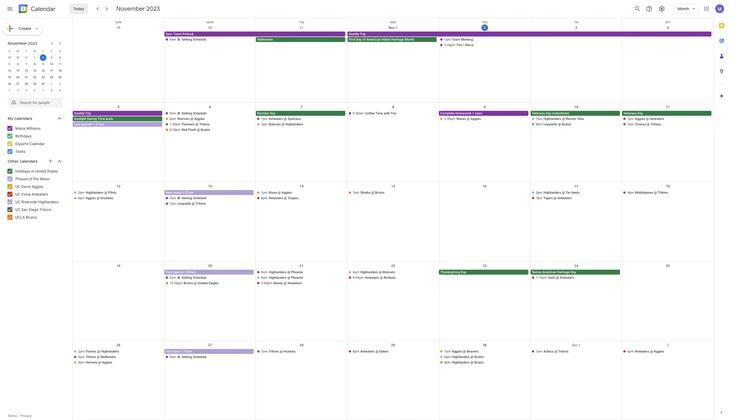 Task type: vqa. For each thing, say whether or not it's contained in the screenshot.
8 AM Am
no



Task type: describe. For each thing, give the bounding box(es) containing it.
6pm warriors @ aggies
[[170, 117, 205, 121]]

3:30pm tim / maria
[[445, 43, 474, 47]]

6 for sun
[[209, 105, 211, 109]]

san
[[21, 208, 28, 212]]

tritons for 7pm leopards @ tritons
[[196, 202, 206, 206]]

my calendars button
[[1, 114, 68, 123]]

1 phoenix from the top
[[291, 271, 303, 274]]

5pm for 5pm hornets @ aggies
[[78, 361, 85, 365]]

uc riverside highlanders
[[15, 200, 58, 204]]

19 inside 19 element
[[8, 76, 11, 79]]

1 vertical spatial tim
[[391, 112, 397, 115]]

1 t from the left
[[25, 50, 27, 53]]

1:37am
[[93, 123, 104, 126]]

0 vertical spatial calendar
[[31, 5, 55, 13]]

1 vertical spatial november 2023
[[8, 41, 37, 46]]

veterans day (substitute) button
[[531, 111, 621, 116]]

22 element
[[31, 74, 38, 81]]

18 element
[[57, 68, 63, 74]]

uc for uc irvine anteaters
[[15, 192, 20, 197]]

9:30am
[[353, 112, 364, 115]]

day for veterans day (substitute)
[[546, 112, 552, 115]]

1pm bison @ aggies
[[261, 191, 292, 195]]

setting schedule for 30
[[182, 38, 207, 41]]

terms
[[8, 415, 17, 418]]

8:45pm anteaters @ rockets
[[353, 276, 396, 280]]

1pm for 1pm bison @ aggies
[[261, 191, 268, 195]]

0 vertical spatial bobcats
[[269, 123, 281, 126]]

thu
[[482, 21, 488, 24]]

last quarter 1:37am button
[[73, 122, 162, 127]]

veterans day button
[[623, 111, 712, 116]]

w
[[34, 50, 36, 53]]

ends
[[106, 117, 113, 121]]

5 for sun
[[118, 105, 120, 109]]

december 5 element
[[23, 87, 30, 94]]

december 8 element
[[48, 87, 55, 94]]

17 inside row group
[[50, 69, 53, 72]]

trip for day
[[360, 32, 366, 36]]

complete
[[441, 112, 455, 115]]

1 vertical spatial november
[[8, 41, 27, 46]]

heritage inside button
[[558, 271, 570, 274]]

veterans for 7pm aggies @ anteaters
[[624, 112, 637, 115]]

native
[[532, 271, 542, 274]]

setting schedule for 13
[[182, 197, 207, 200]]

6pm for 6pm aggies @ grizzlies
[[78, 197, 85, 200]]

0 vertical spatial time
[[376, 112, 383, 115]]

1 horizontal spatial november 2023
[[116, 5, 160, 13]]

diego
[[29, 208, 39, 212]]

cell containing 6pm
[[348, 270, 439, 286]]

sat
[[666, 21, 671, 24]]

1pm team meeting
[[445, 38, 473, 41]]

rockets
[[384, 276, 396, 280]]

first inside seattle trip first day of american indian heritage month
[[349, 38, 356, 41]]

maria williams
[[15, 126, 41, 131]]

3 inside row
[[9, 89, 10, 92]]

16 inside grid
[[483, 185, 487, 189]]

28 element
[[23, 81, 30, 87]]

cell containing veterans day
[[623, 111, 714, 133]]

9 for november 2023
[[42, 63, 44, 66]]

quarter inside first quarter 2:50am button
[[173, 271, 184, 274]]

8pm anteaters @ trojans
[[261, 197, 299, 200]]

7pm sharks @ bruins
[[353, 191, 385, 195]]

2 8pm highlanders @ bruins from the top
[[445, 361, 484, 365]]

tasks
[[15, 149, 25, 154]]

cell containing new moon 1:27am
[[164, 191, 256, 207]]

my calendars list
[[1, 124, 68, 156]]

moon for new
[[173, 191, 182, 195]]

main drawer image
[[7, 5, 13, 12]]

16 element
[[40, 68, 46, 74]]

the
[[33, 177, 39, 181]]

27 element
[[15, 81, 21, 87]]

riverside
[[21, 200, 37, 204]]

uc davis aggies
[[15, 185, 43, 189]]

first inside first quarter 2:50am button
[[166, 271, 172, 274]]

3 for nov 1
[[576, 26, 578, 30]]

election
[[257, 112, 269, 115]]

november 2023 grid
[[5, 48, 64, 94]]

1 right dec
[[579, 344, 581, 348]]

26 for 1
[[8, 82, 11, 85]]

election day button
[[256, 111, 346, 116]]

27 for 1
[[16, 82, 19, 85]]

october 30 element
[[15, 54, 21, 61]]

grid containing 29
[[73, 18, 714, 421]]

moon for full
[[172, 350, 180, 354]]

6 for november 2023
[[17, 63, 19, 66]]

maria inside "my calendars" list
[[15, 126, 25, 131]]

31 for nov 1
[[300, 26, 304, 30]]

last
[[74, 123, 81, 126]]

setting schedule for 27
[[182, 355, 207, 359]]

golden
[[198, 282, 208, 285]]

23 element
[[40, 74, 46, 81]]

27 for dec 1
[[208, 344, 212, 348]]

cell containing veterans day (substitute)
[[531, 111, 623, 133]]

spartans
[[288, 117, 301, 121]]

uc irvine anteaters
[[15, 192, 48, 197]]

1 horizontal spatial 2023
[[147, 5, 160, 13]]

in
[[31, 169, 34, 174]]

day for election day
[[270, 112, 276, 115]]

new moon 1:27am
[[166, 191, 194, 195]]

1 9am highlanders @ phoenix from the top
[[261, 271, 303, 274]]

tritons for 7pm aztecs @ tritons
[[559, 350, 569, 354]]

2:30pm
[[445, 117, 456, 121]]

full moon 1:16am
[[166, 350, 192, 354]]

11 for november 2023
[[59, 63, 62, 66]]

8 inside row
[[51, 89, 52, 92]]

21 element
[[23, 74, 30, 81]]

day up 1:15pm owls @ anteaters
[[571, 271, 577, 274]]

4pm anteaters @ dukes
[[353, 350, 389, 354]]

wed
[[390, 21, 397, 24]]

schedule for 27
[[193, 355, 207, 359]]

5:45pm
[[261, 282, 272, 285]]

day for veterans day
[[638, 112, 644, 115]]

team for team potluck
[[174, 32, 182, 36]]

sun
[[116, 21, 121, 24]]

seattle trip first day of american indian heritage month
[[349, 32, 415, 41]]

m
[[17, 50, 19, 53]]

26 element
[[6, 81, 13, 87]]

december 3 element
[[6, 87, 13, 94]]

new
[[166, 191, 172, 195]]

leopards for leopards @ bruins
[[544, 123, 558, 126]]

bison
[[269, 191, 277, 195]]

f
[[51, 50, 52, 53]]

flash
[[188, 128, 196, 132]]

7pm for 7pm aggies @ beavers
[[445, 350, 451, 354]]

4pm midshipmen @ tritons
[[628, 191, 669, 195]]

nov
[[389, 26, 395, 30]]

uc for uc riverside highlanders
[[15, 200, 20, 204]]

5pm hornets @ aggies
[[78, 361, 112, 365]]

7pm tigers @ anteaters
[[536, 197, 572, 200]]

24 inside row group
[[50, 76, 53, 79]]

3 for 1
[[51, 56, 52, 59]]

9 for sun
[[484, 105, 486, 109]]

2 inside cell
[[42, 56, 44, 59]]

month button
[[675, 2, 700, 15]]

7 for sun
[[301, 105, 303, 109]]

1 horizontal spatial 20
[[208, 264, 212, 268]]

10 for november 2023
[[50, 63, 53, 66]]

tue
[[299, 21, 305, 24]]

row containing 3
[[5, 87, 64, 94]]

complete homework 1 soon button
[[439, 111, 529, 116]]

1:27am
[[183, 191, 194, 195]]

calendar element
[[18, 3, 55, 15]]

4 for 1
[[59, 56, 61, 59]]

seattle trip button for daylight saving time ends
[[73, 111, 162, 116]]

7pm tritons @ huskies
[[261, 350, 296, 354]]

2 t from the left
[[42, 50, 44, 53]]

13 inside 13 element
[[16, 69, 19, 72]]

cell containing 7pm
[[439, 349, 531, 366]]

8:30pm
[[170, 128, 181, 132]]

united
[[35, 169, 46, 174]]

Search for people text field
[[11, 98, 59, 108]]

december 9 element
[[57, 87, 63, 94]]

2 s from the left
[[59, 50, 61, 53]]

2:50am
[[185, 271, 196, 274]]

25 inside grid
[[667, 264, 671, 268]]

of inside other calendars list
[[29, 177, 33, 181]]

7pm anteaters @ spartans
[[261, 117, 301, 121]]

toreros
[[636, 123, 647, 126]]

heritage inside seattle trip first day of american indian heritage month
[[392, 38, 404, 41]]

1 horizontal spatial bobcats
[[383, 271, 395, 274]]

20 inside "element"
[[16, 76, 19, 79]]

thanksgiving
[[441, 271, 461, 274]]

4pm for 4pm anteaters @ dukes
[[353, 350, 360, 354]]

5pm for 5pm team potluck
[[166, 32, 172, 36]]

8pm leopards @ bruins
[[536, 123, 572, 126]]

fri
[[575, 21, 579, 24]]

with
[[384, 112, 390, 115]]

2 9am highlanders @ phoenix from the top
[[261, 276, 303, 280]]

cell containing election day
[[256, 111, 348, 133]]

davis
[[21, 185, 31, 189]]

tritons for uc san diego tritons
[[40, 208, 51, 212]]

25 element
[[57, 74, 63, 81]]

waves for waves @ anteaters
[[274, 282, 283, 285]]

7pm highlanders @ runnin' utes
[[536, 117, 585, 121]]

privacy link
[[21, 415, 31, 418]]

seattle for first
[[349, 32, 360, 36]]

1 vertical spatial 12
[[117, 185, 121, 189]]

aztecs
[[544, 350, 554, 354]]

20 element
[[15, 74, 21, 81]]

tritons for 7:30pm pioneers @ tritons
[[199, 123, 210, 126]]

2 setting schedule from the top
[[182, 112, 207, 115]]

tigers
[[544, 197, 553, 200]]

7pm bobcats @ highlanders
[[261, 123, 304, 126]]

bruins inside other calendars list
[[26, 215, 37, 220]]

7 inside december 7 element
[[42, 89, 44, 92]]

setting for 20
[[182, 276, 192, 280]]

tritons for 4pm midshipmen @ tritons
[[658, 191, 669, 195]]

full
[[166, 350, 171, 354]]

1 horizontal spatial maria
[[465, 43, 474, 47]]

12 element
[[6, 68, 13, 74]]

23 inside row group
[[42, 76, 45, 79]]

uc for uc davis aggies
[[15, 185, 20, 189]]

8:30pm red flash @ bruins
[[170, 128, 210, 132]]

setting schedule for 20
[[182, 276, 207, 280]]

1 s from the left
[[9, 50, 10, 53]]

6pm for 6pm warriors @ aggies
[[170, 117, 176, 121]]

cell containing full moon 1:16am
[[164, 349, 256, 366]]

4 for nov 1
[[668, 26, 670, 30]]

3:30pm
[[445, 43, 456, 47]]

midshipmen
[[636, 191, 654, 195]]

veterans for 7pm highlanders @ runnin' utes
[[532, 112, 546, 115]]

31 for 1
[[25, 56, 28, 59]]

7pm aztecs @ tritons
[[536, 350, 569, 354]]

10:30pm
[[170, 282, 183, 285]]

26 for dec 1
[[117, 344, 121, 348]]

7 for november 2023
[[26, 63, 27, 66]]

1 down w
[[34, 56, 36, 59]]

seattle trip button for first day of american indian heritage month
[[348, 32, 712, 37]]

first quarter 2:50am
[[166, 271, 196, 274]]

time inside the "seattle trip daylight saving time ends last quarter 1:37am"
[[98, 117, 105, 121]]



Task type: locate. For each thing, give the bounding box(es) containing it.
month inside seattle trip first day of american indian heritage month
[[405, 38, 415, 41]]

27 inside row group
[[16, 82, 19, 85]]

16
[[42, 69, 45, 72], [483, 185, 487, 189]]

seattle for daylight
[[74, 112, 85, 115]]

17 up heels
[[575, 185, 579, 189]]

18 up '4pm midshipmen @ tritons'
[[667, 185, 671, 189]]

2 horizontal spatial 6
[[209, 105, 211, 109]]

7pm
[[261, 117, 268, 121], [536, 117, 543, 121], [628, 117, 635, 121], [261, 123, 268, 126], [628, 123, 635, 126], [353, 191, 360, 195], [536, 197, 543, 200], [170, 202, 176, 206], [261, 350, 268, 354], [445, 350, 451, 354], [536, 350, 543, 354]]

calendars up in
[[20, 159, 38, 164]]

4 uc from the top
[[15, 208, 20, 212]]

7:30pm
[[170, 123, 181, 126]]

1 horizontal spatial 23
[[483, 264, 487, 268]]

setting down potluck
[[182, 38, 192, 41]]

schedule down new moon 1:27am 'button'
[[193, 197, 207, 200]]

heritage right indian
[[392, 38, 404, 41]]

calendar
[[31, 5, 55, 13], [29, 142, 45, 146]]

today
[[73, 6, 84, 11]]

maria
[[465, 43, 474, 47], [15, 126, 25, 131]]

17
[[50, 69, 53, 72], [575, 185, 579, 189]]

daylight
[[74, 117, 86, 121]]

7pm for 7pm bobcats @ highlanders
[[261, 123, 268, 126]]

native american heritage day button
[[531, 270, 621, 275]]

1pm for 1pm team meeting
[[445, 38, 451, 41]]

schedule for 30
[[193, 38, 207, 41]]

1
[[396, 26, 398, 30], [34, 56, 36, 59], [51, 82, 52, 85], [473, 112, 475, 115], [579, 344, 581, 348]]

tar
[[566, 191, 571, 195]]

0 horizontal spatial trip
[[85, 112, 91, 115]]

1 schedule from the top
[[193, 38, 207, 41]]

2 uc from the top
[[15, 192, 20, 197]]

5 for november 2023
[[9, 63, 10, 66]]

0 horizontal spatial november
[[8, 41, 27, 46]]

20 down 13 element
[[16, 76, 19, 79]]

30 element
[[40, 81, 46, 87]]

month right indian
[[405, 38, 415, 41]]

28 for 1
[[25, 82, 28, 85]]

1 setting schedule from the top
[[182, 38, 207, 41]]

phases of the moon
[[15, 177, 50, 181]]

7pm for 7pm anteaters @ spartans
[[261, 117, 268, 121]]

schedule up golden
[[193, 276, 207, 280]]

2, today element
[[40, 54, 46, 61]]

row group containing 29
[[5, 54, 64, 94]]

7pm for 7pm highlanders @ runnin' utes
[[536, 117, 543, 121]]

4 up the 11 element
[[59, 56, 61, 59]]

november 2023 up sun
[[116, 5, 160, 13]]

24 inside grid
[[575, 264, 579, 268]]

0 vertical spatial 2023
[[147, 5, 160, 13]]

0 horizontal spatial 7
[[26, 63, 27, 66]]

25
[[59, 76, 62, 79], [667, 264, 671, 268]]

create
[[19, 26, 31, 31]]

cell
[[73, 32, 164, 48], [164, 32, 348, 48], [348, 32, 714, 48], [439, 32, 531, 48], [531, 32, 623, 48], [623, 32, 714, 48], [73, 111, 164, 133], [164, 111, 256, 133], [256, 111, 348, 133], [439, 111, 531, 133], [531, 111, 623, 133], [623, 111, 714, 133], [73, 191, 164, 207], [164, 191, 256, 207], [256, 191, 348, 207], [531, 191, 623, 207], [73, 270, 164, 286], [164, 270, 256, 286], [256, 270, 348, 286], [348, 270, 439, 286], [531, 270, 623, 286], [73, 349, 164, 366], [164, 349, 256, 366], [439, 349, 531, 366]]

row group
[[5, 54, 64, 94]]

time left the with
[[376, 112, 383, 115]]

11 element
[[57, 61, 63, 68]]

other calendars
[[8, 159, 38, 164]]

0 vertical spatial 7
[[26, 63, 27, 66]]

5pm for 5pm highlanders @ tar heels
[[536, 191, 543, 195]]

2 vertical spatial 5
[[118, 105, 120, 109]]

31 inside october 31 element
[[25, 56, 28, 59]]

1 vertical spatial 24
[[575, 264, 579, 268]]

7 down 30 element
[[42, 89, 44, 92]]

1 horizontal spatial of
[[363, 38, 366, 41]]

0 vertical spatial maria
[[465, 43, 474, 47]]

7pm toreros @ tritons
[[628, 123, 662, 126]]

month
[[678, 6, 690, 11], [405, 38, 415, 41]]

–
[[18, 415, 20, 418]]

7:30pm pioneers @ tritons
[[170, 123, 210, 126]]

6 inside row
[[34, 89, 36, 92]]

9am highlanders @ phoenix
[[261, 271, 303, 274], [261, 276, 303, 280]]

1 uc from the top
[[15, 185, 20, 189]]

tab list
[[715, 18, 730, 405]]

1 setting from the top
[[182, 38, 192, 41]]

waves down complete homework 1 soon
[[457, 117, 467, 121]]

1:15pm owls @ anteaters
[[536, 276, 575, 280]]

mon
[[207, 21, 214, 24]]

17 element
[[48, 68, 55, 74]]

18 inside grid
[[667, 185, 671, 189]]

trip inside seattle trip first day of american indian heritage month
[[360, 32, 366, 36]]

0 vertical spatial 28
[[25, 82, 28, 85]]

1 left soon
[[473, 112, 475, 115]]

0 vertical spatial 21
[[25, 76, 28, 79]]

soon
[[475, 112, 483, 115]]

tritons left the huskies in the bottom left of the page
[[269, 350, 279, 354]]

1 vertical spatial seattle
[[74, 112, 85, 115]]

15
[[33, 69, 36, 72], [392, 185, 396, 189]]

1 vertical spatial 20
[[208, 264, 212, 268]]

2 vertical spatial 7
[[301, 105, 303, 109]]

0 horizontal spatial time
[[98, 117, 105, 121]]

0 vertical spatial 8
[[34, 63, 36, 66]]

0 horizontal spatial 17
[[50, 69, 53, 72]]

my
[[8, 116, 13, 121]]

1 vertical spatial 14
[[300, 185, 304, 189]]

december 1 element
[[48, 81, 55, 87]]

potluck
[[183, 32, 194, 36]]

uc san diego tritons
[[15, 208, 51, 212]]

8 for november 2023
[[34, 63, 36, 66]]

american inside button
[[543, 271, 557, 274]]

setting up 6pm warriors @ aggies
[[182, 112, 192, 115]]

december 7 element
[[40, 87, 46, 94]]

1 vertical spatial 5
[[26, 89, 27, 92]]

tritons right midshipmen at the top right of page
[[658, 191, 669, 195]]

28 inside grid
[[300, 344, 304, 348]]

0 horizontal spatial tim
[[391, 112, 397, 115]]

trip for saving
[[85, 112, 91, 115]]

first day of american indian heritage month button
[[348, 37, 437, 42]]

american inside seattle trip first day of american indian heritage month
[[367, 38, 381, 41]]

0 vertical spatial 9am highlanders @ phoenix
[[261, 271, 303, 274]]

schedule up 6pm warriors @ aggies
[[193, 112, 207, 115]]

waves for waves @ aggies
[[457, 117, 467, 121]]

quarter down the saving
[[81, 123, 92, 126]]

tritons down flames
[[86, 355, 96, 359]]

november up m at the left of the page
[[8, 41, 27, 46]]

0 horizontal spatial seattle trip button
[[73, 111, 162, 116]]

1 horizontal spatial 21
[[300, 264, 304, 268]]

2 setting from the top
[[182, 112, 192, 115]]

7pm for 7pm tigers @ anteaters
[[536, 197, 543, 200]]

schedule for 13
[[193, 197, 207, 200]]

22 inside row group
[[33, 76, 36, 79]]

27
[[16, 82, 19, 85], [208, 344, 212, 348]]

7pm for 7pm aztecs @ tritons
[[536, 350, 543, 354]]

leopards for leopards @ tritons
[[177, 202, 191, 206]]

december 6 element
[[31, 87, 38, 94]]

0 horizontal spatial 13
[[16, 69, 19, 72]]

11 for sun
[[667, 105, 671, 109]]

29
[[117, 26, 121, 30], [8, 56, 11, 59], [33, 82, 36, 85], [392, 344, 396, 348]]

0 vertical spatial 6
[[17, 63, 19, 66]]

21 inside row group
[[25, 76, 28, 79]]

24 up native american heritage day button
[[575, 264, 579, 268]]

2 vertical spatial 3
[[9, 89, 10, 92]]

6pm
[[170, 117, 176, 121], [78, 197, 85, 200], [353, 271, 360, 274], [628, 350, 635, 354]]

4 down the sat
[[668, 26, 670, 30]]

13 inside grid
[[208, 185, 212, 189]]

team for team meeting
[[452, 38, 461, 41]]

calendars inside dropdown button
[[14, 116, 32, 121]]

1 horizontal spatial team
[[452, 38, 461, 41]]

s
[[9, 50, 10, 53], [59, 50, 61, 53]]

1 horizontal spatial 8
[[51, 89, 52, 92]]

0 vertical spatial month
[[678, 6, 690, 11]]

tritons down uc riverside highlanders
[[40, 208, 51, 212]]

heritage up 1:15pm owls @ anteaters
[[558, 271, 570, 274]]

other calendars list
[[1, 167, 68, 222]]

bobcats up rockets at the bottom right
[[383, 271, 395, 274]]

4 setting from the top
[[182, 276, 192, 280]]

1 horizontal spatial waves
[[457, 117, 467, 121]]

3 down 26 element
[[9, 89, 10, 92]]

11 up veterans day 'button'
[[667, 105, 671, 109]]

7pm for 7pm leopards @ tritons
[[170, 202, 176, 206]]

12 inside november 2023 grid
[[8, 69, 11, 72]]

0 vertical spatial november 2023
[[116, 5, 160, 13]]

1 horizontal spatial time
[[376, 112, 383, 115]]

0 vertical spatial quarter
[[81, 123, 92, 126]]

0 horizontal spatial 9
[[42, 63, 44, 66]]

calendars inside "dropdown button"
[[20, 159, 38, 164]]

0 horizontal spatial waves
[[274, 282, 283, 285]]

t up october 31 element
[[25, 50, 27, 53]]

maria up birthdays
[[15, 126, 25, 131]]

4pm for 4pm midshipmen @ tritons
[[628, 191, 635, 195]]

6pm for 6pm highlanders @ bobcats
[[353, 271, 360, 274]]

4 schedule from the top
[[193, 276, 207, 280]]

setting down 1:16am
[[182, 355, 192, 359]]

1 vertical spatial 21
[[300, 264, 304, 268]]

uc left irvine
[[15, 192, 20, 197]]

@
[[191, 117, 194, 121], [284, 117, 287, 121], [467, 117, 470, 121], [563, 117, 566, 121], [647, 117, 650, 121], [196, 123, 199, 126], [282, 123, 285, 126], [559, 123, 562, 126], [648, 123, 651, 126], [197, 128, 200, 132], [104, 191, 107, 195], [278, 191, 281, 195], [372, 191, 375, 195], [563, 191, 566, 195], [655, 191, 658, 195], [97, 197, 100, 200], [284, 197, 287, 200], [554, 197, 557, 200], [192, 202, 195, 206], [288, 271, 291, 274], [379, 271, 382, 274], [288, 276, 291, 280], [380, 276, 383, 280], [557, 276, 560, 280], [194, 282, 197, 285], [284, 282, 287, 285], [97, 350, 100, 354], [280, 350, 283, 354], [376, 350, 379, 354], [463, 350, 466, 354], [555, 350, 558, 354], [651, 350, 654, 354], [97, 355, 100, 359], [471, 355, 474, 359], [98, 361, 101, 365], [471, 361, 474, 365]]

veterans day
[[624, 112, 644, 115]]

2pm flames @ highlanders
[[78, 350, 119, 354]]

moon inside 'button'
[[173, 191, 182, 195]]

1 horizontal spatial seattle trip button
[[348, 32, 712, 37]]

grizzlies
[[101, 197, 113, 200]]

setting for 13
[[182, 197, 192, 200]]

25 inside "25" element
[[59, 76, 62, 79]]

28 for dec 1
[[300, 344, 304, 348]]

1:16am
[[181, 350, 192, 354]]

4 inside "element"
[[17, 89, 19, 92]]

cell containing first quarter 2:50am
[[164, 270, 256, 286]]

11 inside grid
[[667, 105, 671, 109]]

2pm for 2pm highlanders @ pilots
[[78, 191, 85, 195]]

today button
[[70, 2, 88, 15]]

0 vertical spatial november
[[116, 5, 145, 13]]

27 up the full moon 1:16am button
[[208, 344, 212, 348]]

7pm for 7pm tritons @ huskies
[[261, 350, 268, 354]]

american up owls
[[543, 271, 557, 274]]

1 horizontal spatial month
[[678, 6, 690, 11]]

0 vertical spatial 13
[[16, 69, 19, 72]]

1 horizontal spatial 27
[[208, 344, 212, 348]]

31 down tue
[[300, 26, 304, 30]]

4 inside grid
[[668, 26, 670, 30]]

2pm up 6pm aggies @ grizzlies
[[78, 191, 85, 195]]

7pm for 7pm toreros @ tritons
[[628, 123, 635, 126]]

1 vertical spatial 27
[[208, 344, 212, 348]]

10 inside grid
[[575, 105, 579, 109]]

veterans inside 'button'
[[624, 112, 637, 115]]

setting schedule down potluck
[[182, 38, 207, 41]]

6 down the october 30 element
[[17, 63, 19, 66]]

0 vertical spatial leopards
[[544, 123, 558, 126]]

4 setting schedule from the top
[[182, 276, 207, 280]]

6pm highlanders @ bobcats
[[353, 271, 395, 274]]

october 31 element
[[23, 54, 30, 61]]

anteaters inside other calendars list
[[32, 192, 48, 197]]

thanksgiving day
[[441, 271, 467, 274]]

1 horizontal spatial first
[[349, 38, 356, 41]]

setting schedule up 10:30pm bruins @ golden eagles
[[182, 276, 207, 280]]

quarter inside the "seattle trip daylight saving time ends last quarter 1:37am"
[[81, 123, 92, 126]]

3 schedule from the top
[[193, 197, 207, 200]]

15 inside grid
[[392, 185, 396, 189]]

terms – privacy
[[8, 415, 31, 418]]

schedule for 20
[[193, 276, 207, 280]]

7pm for 7pm sharks @ bruins
[[353, 191, 360, 195]]

1 horizontal spatial november
[[116, 5, 145, 13]]

19 inside grid
[[117, 264, 121, 268]]

november 2023 up m at the left of the page
[[8, 41, 37, 46]]

0 vertical spatial 1pm
[[445, 38, 451, 41]]

6 inside grid
[[209, 105, 211, 109]]

row
[[73, 18, 714, 24], [73, 23, 714, 103], [5, 48, 64, 54], [5, 54, 64, 61], [5, 61, 64, 68], [5, 68, 64, 74], [5, 74, 64, 81], [5, 81, 64, 87], [5, 87, 64, 94], [73, 103, 714, 182], [73, 182, 714, 262], [73, 262, 714, 341], [73, 341, 714, 421]]

1 vertical spatial 8
[[51, 89, 52, 92]]

calendar right 'esports'
[[29, 142, 45, 146]]

None search field
[[0, 96, 68, 108]]

2 schedule from the top
[[193, 112, 207, 115]]

cell containing native american heritage day
[[531, 270, 623, 286]]

moon right the new
[[173, 191, 182, 195]]

uc left davis
[[15, 185, 20, 189]]

15 inside row group
[[33, 69, 36, 72]]

day for thanksgiving day
[[461, 271, 467, 274]]

0 horizontal spatial 4
[[17, 89, 19, 92]]

setting schedule down 1:16am
[[182, 355, 207, 359]]

5 inside december 5 element
[[26, 89, 27, 92]]

10 for sun
[[575, 105, 579, 109]]

schedule down potluck
[[193, 38, 207, 41]]

1 vertical spatial maria
[[15, 126, 25, 131]]

6 up '7:30pm pioneers @ tritons' on the left of the page
[[209, 105, 211, 109]]

bobcats down 7pm anteaters @ spartans
[[269, 123, 281, 126]]

row containing s
[[5, 48, 64, 54]]

setting down the 2:50am
[[182, 276, 192, 280]]

3
[[576, 26, 578, 30], [51, 56, 52, 59], [9, 89, 10, 92]]

0 vertical spatial phoenix
[[291, 271, 303, 274]]

5 up daylight saving time ends button
[[118, 105, 120, 109]]

1 vertical spatial waves
[[274, 282, 283, 285]]

day right election
[[270, 112, 276, 115]]

3 setting schedule from the top
[[182, 197, 207, 200]]

1 horizontal spatial veterans
[[624, 112, 637, 115]]

moon inside button
[[172, 350, 180, 354]]

/
[[463, 43, 465, 47]]

terms link
[[8, 415, 17, 418]]

0 horizontal spatial 22
[[33, 76, 36, 79]]

uc
[[15, 185, 20, 189], [15, 192, 20, 197], [15, 200, 20, 204], [15, 208, 20, 212]]

veterans inside button
[[532, 112, 546, 115]]

24
[[50, 76, 53, 79], [575, 264, 579, 268]]

1 right nov
[[396, 26, 398, 30]]

26 down 19 element in the top of the page
[[8, 82, 11, 85]]

october 29 element
[[6, 54, 13, 61]]

2 phoenix from the top
[[291, 276, 303, 280]]

cell containing complete homework 1 soon
[[439, 111, 531, 133]]

0 horizontal spatial month
[[405, 38, 415, 41]]

1 vertical spatial 26
[[117, 344, 121, 348]]

21 down 14 element
[[25, 76, 28, 79]]

9 down december 2 element
[[59, 89, 61, 92]]

aggies inside other calendars list
[[32, 185, 43, 189]]

29 element
[[31, 81, 38, 87]]

halloween
[[257, 38, 273, 41]]

seattle trip daylight saving time ends last quarter 1:37am
[[74, 112, 113, 126]]

2:30pm waves @ aggies
[[445, 117, 481, 121]]

1 vertical spatial 25
[[667, 264, 671, 268]]

seattle inside the "seattle trip daylight saving time ends last quarter 1:37am"
[[74, 112, 85, 115]]

10 inside 'element'
[[50, 63, 53, 66]]

0 horizontal spatial first
[[166, 271, 172, 274]]

11 inside row group
[[59, 63, 62, 66]]

0 horizontal spatial 5
[[9, 63, 10, 66]]

s right f
[[59, 50, 61, 53]]

27 inside grid
[[208, 344, 212, 348]]

4 down 27 element on the top
[[17, 89, 19, 92]]

3pm tritons @ redhawks
[[78, 355, 116, 359]]

7 up election day button
[[301, 105, 303, 109]]

0 vertical spatial 26
[[8, 82, 11, 85]]

t up 2 cell
[[42, 50, 44, 53]]

31 inside grid
[[300, 26, 304, 30]]

18 inside row group
[[59, 69, 62, 72]]

27 down 20 "element"
[[16, 82, 19, 85]]

dec
[[573, 344, 578, 348]]

22 down 15 element
[[33, 76, 36, 79]]

5 inside grid
[[118, 105, 120, 109]]

13 up 20 "element"
[[16, 69, 19, 72]]

8 for sun
[[393, 105, 395, 109]]

2pm for 2pm flames @ highlanders
[[78, 350, 85, 354]]

22 inside grid
[[392, 264, 396, 268]]

1 vertical spatial 1pm
[[261, 191, 268, 195]]

28
[[25, 82, 28, 85], [300, 344, 304, 348]]

1 vertical spatial time
[[98, 117, 105, 121]]

21 up 5:45pm waves @ anteaters
[[300, 264, 304, 268]]

0 horizontal spatial 19
[[8, 76, 11, 79]]

tritons down new moon 1:27am 'button'
[[196, 202, 206, 206]]

5 setting schedule from the top
[[182, 355, 207, 359]]

of left "the"
[[29, 177, 33, 181]]

calendar inside list
[[29, 142, 45, 146]]

1 horizontal spatial 24
[[575, 264, 579, 268]]

19 element
[[6, 74, 13, 81]]

month inside popup button
[[678, 6, 690, 11]]

trip inside the "seattle trip daylight saving time ends last quarter 1:37am"
[[85, 112, 91, 115]]

23 up thanksgiving day button
[[483, 264, 487, 268]]

add other calendars image
[[48, 159, 53, 164]]

1 vertical spatial 11
[[667, 105, 671, 109]]

0 vertical spatial 11
[[59, 63, 62, 66]]

3 down f
[[51, 56, 52, 59]]

calendar heading
[[30, 5, 55, 13]]

1 vertical spatial trip
[[85, 112, 91, 115]]

9 inside row
[[59, 89, 61, 92]]

8pm
[[536, 123, 543, 126], [261, 197, 268, 200], [445, 355, 451, 359], [445, 361, 451, 365]]

november up sun
[[116, 5, 145, 13]]

1 horizontal spatial quarter
[[173, 271, 184, 274]]

0 horizontal spatial 10
[[50, 63, 53, 66]]

0 horizontal spatial 27
[[16, 82, 19, 85]]

26 inside november 2023 grid
[[8, 82, 11, 85]]

0 vertical spatial 15
[[33, 69, 36, 72]]

1 inside button
[[473, 112, 475, 115]]

3 down fri
[[576, 26, 578, 30]]

tritons for 7pm toreros @ tritons
[[651, 123, 662, 126]]

2 horizontal spatial 8
[[393, 105, 395, 109]]

leopards down veterans day (substitute)
[[544, 123, 558, 126]]

1 8pm highlanders @ bruins from the top
[[445, 355, 484, 359]]

5 setting from the top
[[182, 355, 192, 359]]

2 2pm from the top
[[78, 350, 85, 354]]

10 up veterans day (substitute) button
[[575, 105, 579, 109]]

5 schedule from the top
[[193, 355, 207, 359]]

3 setting from the top
[[182, 197, 192, 200]]

row containing sun
[[73, 18, 714, 24]]

1 horizontal spatial 22
[[392, 264, 396, 268]]

0 horizontal spatial 6
[[17, 63, 19, 66]]

team up the 3:30pm tim / maria
[[452, 38, 461, 41]]

phases
[[15, 177, 28, 181]]

7
[[26, 63, 27, 66], [42, 89, 44, 92], [301, 105, 303, 109]]

2 veterans from the left
[[624, 112, 637, 115]]

schedule
[[193, 38, 207, 41], [193, 112, 207, 115], [193, 197, 207, 200], [193, 276, 207, 280], [193, 355, 207, 359]]

10:30pm bruins @ golden eagles
[[170, 282, 219, 285]]

day left indian
[[357, 38, 362, 41]]

eagles
[[209, 282, 219, 285]]

0 vertical spatial seattle trip button
[[348, 32, 712, 37]]

leopards down 1:27am
[[177, 202, 191, 206]]

16 inside row group
[[42, 69, 45, 72]]

5pm down 3pm
[[78, 361, 85, 365]]

indian
[[382, 38, 391, 41]]

14
[[25, 69, 28, 72], [300, 185, 304, 189]]

day up 8pm leopards @ bruins
[[546, 112, 552, 115]]

5pm up 7pm tigers @ anteaters
[[536, 191, 543, 195]]

24 element
[[48, 74, 55, 81]]

5 down 28 element
[[26, 89, 27, 92]]

9
[[42, 63, 44, 66], [59, 89, 61, 92], [484, 105, 486, 109]]

0 vertical spatial first
[[349, 38, 356, 41]]

pioneers
[[182, 123, 195, 126]]

5 down october 29 element
[[9, 63, 10, 66]]

1 horizontal spatial heritage
[[558, 271, 570, 274]]

15 element
[[31, 68, 38, 74]]

1 2pm from the top
[[78, 191, 85, 195]]

13 element
[[15, 68, 21, 74]]

halloween button
[[256, 37, 346, 42]]

december 2 element
[[57, 81, 63, 87]]

8 up 15 element
[[34, 63, 36, 66]]

0 vertical spatial 2pm
[[78, 191, 85, 195]]

2 horizontal spatial 3
[[576, 26, 578, 30]]

1 vertical spatial 15
[[392, 185, 396, 189]]

8 down december 1 element
[[51, 89, 52, 92]]

13 up new moon 1:27am 'button'
[[208, 185, 212, 189]]

1 horizontal spatial tim
[[457, 43, 463, 47]]

veterans up toreros
[[624, 112, 637, 115]]

14 element
[[23, 68, 30, 74]]

setting schedule up 6pm warriors @ aggies
[[182, 112, 207, 115]]

0 horizontal spatial 2023
[[28, 41, 37, 46]]

1 veterans from the left
[[532, 112, 546, 115]]

williams
[[26, 126, 41, 131]]

november 2023
[[116, 5, 160, 13], [8, 41, 37, 46]]

tritons inside other calendars list
[[40, 208, 51, 212]]

day inside 'button'
[[638, 112, 644, 115]]

14 inside grid
[[300, 185, 304, 189]]

0 horizontal spatial 14
[[25, 69, 28, 72]]

of left indian
[[363, 38, 366, 41]]

20
[[16, 76, 19, 79], [208, 264, 212, 268]]

14 inside row group
[[25, 69, 28, 72]]

9 down 2, today element
[[42, 63, 44, 66]]

setting schedule down 1:27am
[[182, 197, 207, 200]]

1 down 24 element
[[51, 82, 52, 85]]

31 right the october 30 element
[[25, 56, 28, 59]]

veterans day (substitute)
[[532, 112, 570, 115]]

17 inside grid
[[575, 185, 579, 189]]

grid
[[73, 18, 714, 421]]

0 horizontal spatial november 2023
[[8, 41, 37, 46]]

0 horizontal spatial t
[[25, 50, 27, 53]]

setting up 7pm leopards @ tritons
[[182, 197, 192, 200]]

calendar up create on the top of page
[[31, 5, 55, 13]]

calendars for my calendars
[[14, 116, 32, 121]]

0 horizontal spatial 28
[[25, 82, 28, 85]]

complete homework 1 soon
[[441, 112, 483, 115]]

18 down the 11 element
[[59, 69, 62, 72]]

setting for 30
[[182, 38, 192, 41]]

0 vertical spatial 27
[[16, 82, 19, 85]]

settings menu image
[[659, 5, 666, 12]]

calendars up maria williams
[[14, 116, 32, 121]]

2 cell
[[39, 54, 47, 61]]

1 vertical spatial team
[[452, 38, 461, 41]]

0 vertical spatial waves
[[457, 117, 467, 121]]

december 4 element
[[15, 87, 21, 94]]

1 vertical spatial 9
[[59, 89, 61, 92]]

uc for uc san diego tritons
[[15, 208, 20, 212]]

seattle inside seattle trip first day of american indian heritage month
[[349, 32, 360, 36]]

21 inside grid
[[300, 264, 304, 268]]

privacy
[[21, 415, 31, 418]]

calendars for other calendars
[[20, 159, 38, 164]]

0 horizontal spatial team
[[174, 32, 182, 36]]

10 element
[[48, 61, 55, 68]]

7pm leopards @ tritons
[[170, 202, 206, 206]]

bobcats
[[269, 123, 281, 126], [383, 271, 395, 274]]

7pm aggies @ anteaters
[[628, 117, 665, 121]]

6pm for 6pm anteaters @ aggies
[[628, 350, 635, 354]]

1 vertical spatial 13
[[208, 185, 212, 189]]

3 uc from the top
[[15, 200, 20, 204]]

7pm for 7pm aggies @ anteaters
[[628, 117, 635, 121]]

warriors
[[177, 117, 190, 121]]

highlanders inside other calendars list
[[38, 200, 58, 204]]

6 down 29 element on the top of page
[[34, 89, 36, 92]]

1 vertical spatial of
[[29, 177, 33, 181]]

28 inside row group
[[25, 82, 28, 85]]

24 down "17" element
[[50, 76, 53, 79]]

0 vertical spatial of
[[363, 38, 366, 41]]

day inside seattle trip first day of american indian heritage month
[[357, 38, 362, 41]]

10 up "17" element
[[50, 63, 53, 66]]

5pm
[[166, 32, 172, 36], [536, 191, 543, 195], [78, 361, 85, 365]]

my calendars
[[8, 116, 32, 121]]

0 horizontal spatial 1pm
[[261, 191, 268, 195]]

nov 1
[[389, 26, 398, 30]]

daylight saving time ends button
[[73, 117, 162, 122]]

9:30am coffee time with tim
[[353, 112, 397, 115]]

2pm up 3pm
[[78, 350, 85, 354]]

setting for 27
[[182, 355, 192, 359]]

veterans up 8pm leopards @ bruins
[[532, 112, 546, 115]]

11 up "18" element
[[59, 63, 62, 66]]

of inside seattle trip first day of american indian heritage month
[[363, 38, 366, 41]]

2
[[484, 26, 486, 30], [42, 56, 44, 59], [59, 82, 61, 85], [668, 344, 670, 348]]

homework
[[456, 112, 472, 115]]



